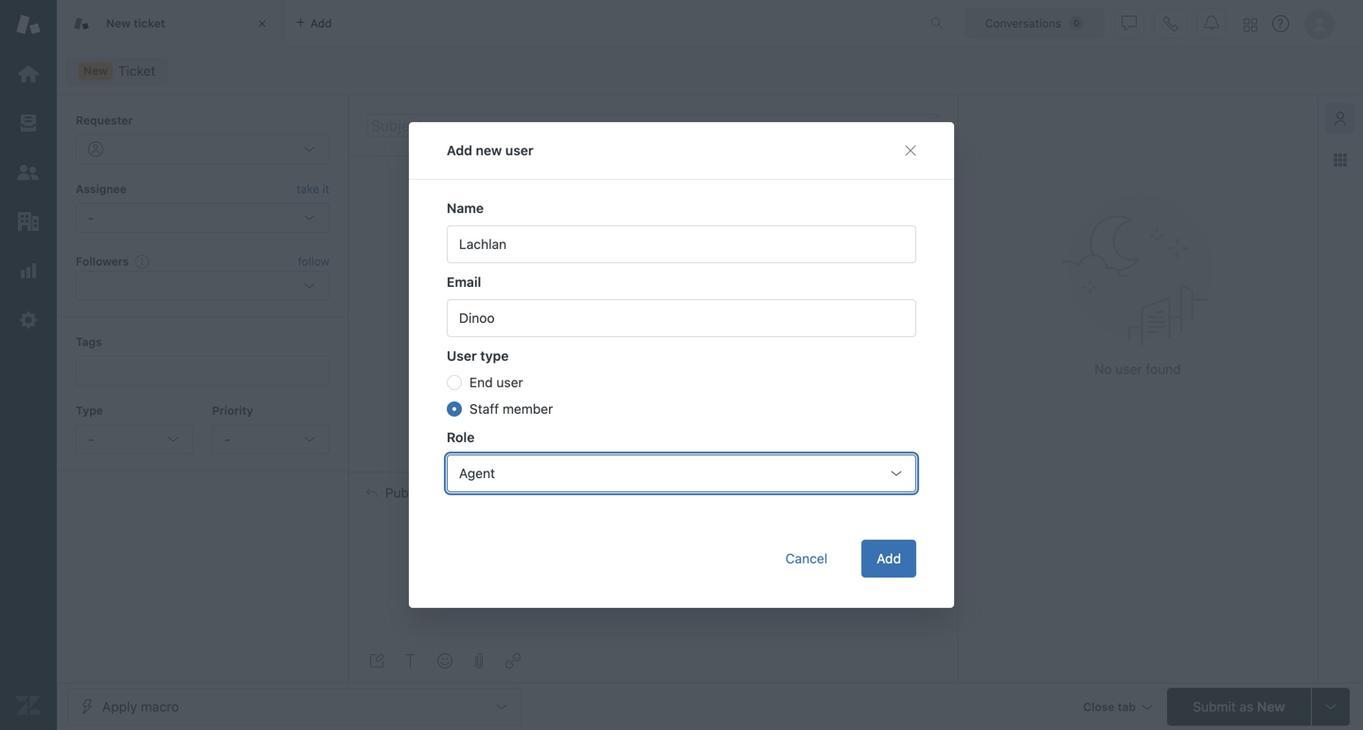 Task type: describe. For each thing, give the bounding box(es) containing it.
conversations
[[985, 17, 1062, 30]]

end
[[470, 375, 493, 390]]

take it button
[[297, 179, 330, 199]]

add for add
[[877, 551, 901, 566]]

draft mode image
[[369, 653, 384, 669]]

it
[[323, 182, 330, 195]]

zendesk support image
[[16, 12, 41, 37]]

found
[[1146, 361, 1181, 377]]

get help image
[[1273, 15, 1290, 32]]

Email field
[[447, 299, 917, 337]]

priority
[[212, 404, 253, 417]]

cancel
[[786, 551, 828, 566]]

follow button
[[298, 253, 330, 270]]

no user found
[[1095, 361, 1181, 377]]

user
[[447, 348, 477, 364]]

views image
[[16, 111, 41, 135]]

agent button
[[447, 455, 917, 492]]

ticket
[[134, 16, 165, 30]]

secondary element
[[57, 52, 1364, 90]]

as
[[1240, 699, 1254, 714]]

member
[[503, 401, 553, 417]]

user right 'new'
[[506, 143, 534, 158]]

user for end user
[[497, 375, 523, 390]]

end user
[[470, 375, 523, 390]]

- button for type
[[76, 424, 193, 455]]

new link
[[66, 58, 168, 84]]

take
[[297, 182, 319, 195]]

add button
[[862, 540, 917, 578]]

staff member
[[470, 401, 553, 417]]

insert emojis image
[[437, 653, 453, 669]]

- for type
[[88, 431, 94, 447]]

no
[[1095, 361, 1112, 377]]

zendesk image
[[16, 693, 41, 718]]

add for add new user
[[447, 143, 472, 158]]

role
[[447, 429, 475, 445]]

2 vertical spatial new
[[1258, 699, 1286, 714]]

add link (cmd k) image
[[506, 653, 521, 669]]

apps image
[[1333, 152, 1348, 168]]

cc
[[924, 485, 943, 501]]



Task type: vqa. For each thing, say whether or not it's contained in the screenshot.
member
yes



Task type: locate. For each thing, give the bounding box(es) containing it.
Subject field
[[367, 114, 939, 137]]

reporting image
[[16, 259, 41, 283]]

0 vertical spatial new
[[106, 16, 131, 30]]

0 horizontal spatial -
[[88, 431, 94, 447]]

cancel button
[[771, 540, 843, 578]]

1 horizontal spatial -
[[224, 431, 231, 447]]

new for new
[[83, 64, 108, 77]]

follow
[[298, 255, 330, 268]]

add left 'new'
[[447, 143, 472, 158]]

staff
[[470, 401, 499, 417]]

0 horizontal spatial add
[[447, 143, 472, 158]]

1 horizontal spatial - button
[[212, 424, 330, 455]]

Name field
[[447, 225, 917, 263]]

- button down type
[[76, 424, 193, 455]]

organizations image
[[16, 209, 41, 234]]

admin image
[[16, 308, 41, 332]]

0 vertical spatial add
[[447, 143, 472, 158]]

0 horizontal spatial - button
[[76, 424, 193, 455]]

- for priority
[[224, 431, 231, 447]]

new
[[476, 143, 502, 158]]

type
[[480, 348, 509, 364]]

user type
[[447, 348, 509, 364]]

take it
[[297, 182, 330, 195]]

1 horizontal spatial add
[[877, 551, 901, 566]]

tabs tab list
[[57, 0, 911, 47]]

close image
[[253, 14, 272, 33]]

- button for priority
[[212, 424, 330, 455]]

-
[[88, 431, 94, 447], [224, 431, 231, 447]]

user up staff member
[[497, 375, 523, 390]]

close modal image
[[903, 143, 919, 158]]

- button down priority
[[212, 424, 330, 455]]

2 - from the left
[[224, 431, 231, 447]]

add right cancel
[[877, 551, 901, 566]]

zendesk products image
[[1244, 18, 1257, 32]]

Public reply composer text field
[[358, 513, 950, 553]]

new inside tab
[[106, 16, 131, 30]]

to
[[501, 485, 515, 501]]

main element
[[0, 0, 57, 730]]

email
[[447, 274, 481, 290]]

new right as
[[1258, 699, 1286, 714]]

submit as new
[[1193, 699, 1286, 714]]

add new user dialog
[[409, 122, 954, 608]]

user
[[506, 143, 534, 158], [1116, 361, 1143, 377], [497, 375, 523, 390]]

new ticket
[[106, 16, 165, 30]]

new
[[106, 16, 131, 30], [83, 64, 108, 77], [1258, 699, 1286, 714]]

submit
[[1193, 699, 1236, 714]]

user for no user found
[[1116, 361, 1143, 377]]

1 - button from the left
[[76, 424, 193, 455]]

None field
[[527, 483, 917, 502]]

customers image
[[16, 160, 41, 185]]

add inside button
[[877, 551, 901, 566]]

get started image
[[16, 62, 41, 86]]

add new user
[[447, 143, 534, 158]]

new for new ticket
[[106, 16, 131, 30]]

name
[[447, 200, 484, 216]]

format text image
[[403, 653, 419, 669]]

customer context image
[[1333, 111, 1348, 126]]

conversations button
[[965, 8, 1105, 38]]

1 vertical spatial new
[[83, 64, 108, 77]]

2 - button from the left
[[212, 424, 330, 455]]

new inside the secondary element
[[83, 64, 108, 77]]

- down priority
[[224, 431, 231, 447]]

agent
[[459, 465, 495, 481]]

type
[[76, 404, 103, 417]]

1 vertical spatial add
[[877, 551, 901, 566]]

new down new ticket
[[83, 64, 108, 77]]

- down type
[[88, 431, 94, 447]]

new left 'ticket'
[[106, 16, 131, 30]]

- button
[[76, 424, 193, 455], [212, 424, 330, 455]]

add
[[447, 143, 472, 158], [877, 551, 901, 566]]

add attachment image
[[472, 653, 487, 669]]

new ticket tab
[[57, 0, 284, 47]]

1 - from the left
[[88, 431, 94, 447]]

user right no
[[1116, 361, 1143, 377]]



